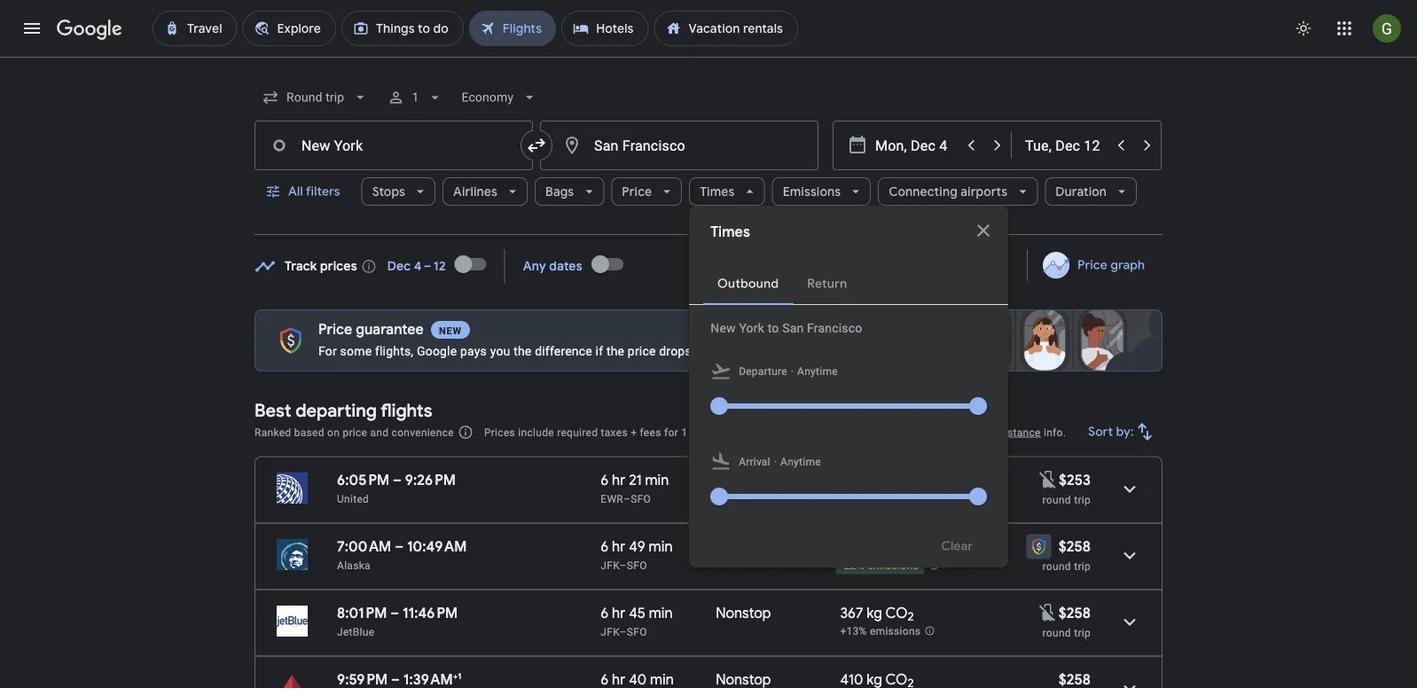 Task type: describe. For each thing, give the bounding box(es) containing it.
departure
[[739, 366, 788, 378]]

price graph button
[[1032, 249, 1160, 281]]

- for 7%
[[842, 494, 845, 506]]

this price for this flight doesn't include overhead bin access. if you need a carry-on bag, use the bags filter to update prices. image
[[1038, 602, 1059, 624]]

2 trip from the top
[[1075, 560, 1091, 573]]

Departure time: 6:05 PM. text field
[[337, 471, 390, 489]]

+ inside arrival time: 1:39 am on  tuesday, december 5. text box
[[453, 671, 458, 682]]

passenger
[[932, 426, 985, 439]]

arrival
[[739, 456, 771, 469]]

2 round from the top
[[1043, 560, 1072, 573]]

stops
[[372, 184, 406, 200]]

0 vertical spatial price
[[628, 344, 656, 358]]

flight details. leaves john f. kennedy international airport at 8:01 pm on monday, december 4 and arrives at san francisco international airport at 11:46 pm on monday, december 4. image
[[1109, 601, 1152, 644]]

 image for departure
[[791, 363, 794, 381]]

jetblue
[[337, 626, 375, 638]]

kg for 304
[[869, 471, 885, 489]]

min for 6 hr 21 min
[[646, 471, 669, 489]]

none search field containing times
[[255, 76, 1163, 568]]

date grid
[[955, 257, 1010, 273]]

New feature text field
[[431, 321, 470, 339]]

9:26 pm
[[405, 471, 456, 489]]

dec 4 – 12
[[388, 259, 446, 275]]

– inside 8:01 pm – 11:46 pm jetblue
[[391, 604, 399, 622]]

0 vertical spatial +
[[631, 426, 637, 439]]

8:01 pm
[[337, 604, 387, 622]]

for some flights, google pays you the difference if the price drops after you book.
[[319, 344, 780, 358]]

flights
[[381, 399, 433, 422]]

all filters
[[288, 184, 340, 200]]

bags
[[546, 184, 574, 200]]

+13% emissions
[[841, 626, 921, 638]]

prices include required taxes + fees for 1 adult.
[[484, 426, 719, 439]]

0 horizontal spatial price
[[343, 426, 368, 439]]

sfo for 21
[[631, 493, 651, 505]]

6 hr 45 min jfk – sfo
[[601, 604, 673, 638]]

flight details. leaves newark liberty international airport at 6:05 pm on monday, december 4 and arrives at san francisco international airport at 9:26 pm on monday, december 4. image
[[1109, 468, 1152, 511]]

2 for 304
[[910, 477, 917, 492]]

date grid button
[[909, 249, 1024, 281]]

1 the from the left
[[514, 344, 532, 358]]

departing
[[296, 399, 377, 422]]

united
[[337, 493, 369, 505]]

+13%
[[841, 626, 868, 638]]

co for 304
[[888, 471, 910, 489]]

7%
[[845, 494, 859, 506]]

dec
[[388, 259, 411, 275]]

all
[[288, 184, 303, 200]]

leaves john f. kennedy international airport at 7:00 am on monday, december 4 and arrives at san francisco international airport at 10:49 am on monday, december 4. element
[[337, 538, 467, 556]]

francisco
[[808, 321, 863, 335]]

total duration 6 hr 21 min. element
[[601, 471, 716, 492]]

airlines button
[[443, 170, 528, 213]]

all filters button
[[255, 170, 355, 213]]

sfo for 49
[[627, 559, 647, 572]]

by:
[[1117, 424, 1135, 440]]

6 hr 21 min ewr – sfo
[[601, 471, 669, 505]]

emissions button
[[773, 170, 871, 213]]

6 hr 49 min jfk – sfo
[[601, 538, 673, 572]]

– inside 6 hr 49 min jfk – sfo
[[620, 559, 627, 572]]

7:00 am
[[337, 538, 392, 556]]

Departure time: 9:59 PM. text field
[[337, 671, 388, 689]]

$253
[[1059, 471, 1091, 489]]

price for price guarantee
[[319, 321, 353, 339]]

difference
[[535, 344, 593, 358]]

alaska
[[337, 559, 371, 572]]

leaves john f. kennedy international airport at 8:01 pm on monday, december 4 and arrives at san francisco international airport at 11:46 pm on monday, december 4. element
[[337, 604, 458, 622]]

price for price graph
[[1078, 257, 1108, 273]]

track prices
[[285, 259, 357, 275]]

min for 6 hr 49 min
[[649, 538, 673, 556]]

taxes
[[601, 426, 628, 439]]

ranked
[[255, 426, 291, 439]]

best
[[255, 399, 292, 422]]

for
[[319, 344, 337, 358]]

Departure time: 8:01 PM. text field
[[337, 604, 387, 622]]

6 for 6 hr 21 min
[[601, 471, 609, 489]]

304 kg co 2
[[841, 471, 917, 492]]

21
[[629, 471, 642, 489]]

guarantee
[[356, 321, 424, 339]]

filters
[[306, 184, 340, 200]]

ranked based on price and convenience
[[255, 426, 454, 439]]

253 US dollars text field
[[1059, 471, 1091, 489]]

$258 for 6 hr 49 min
[[1059, 538, 1091, 556]]

– inside "6 hr 21 min ewr – sfo"
[[624, 493, 631, 505]]

best departing flights
[[255, 399, 433, 422]]

8:01 pm – 11:46 pm jetblue
[[337, 604, 458, 638]]

7:00 am – 10:49 am alaska
[[337, 538, 467, 572]]

on
[[327, 426, 340, 439]]

6 for 6 hr 49 min
[[601, 538, 609, 556]]

2 horizontal spatial 1
[[682, 426, 688, 439]]

258 US dollars text field
[[1059, 604, 1091, 622]]

drops
[[660, 344, 692, 358]]

total duration 6 hr 40 min. element
[[601, 671, 716, 689]]

-7% emissions
[[842, 494, 913, 506]]

san
[[783, 321, 804, 335]]

Departure text field
[[876, 122, 957, 169]]

Departure time: 7:00 AM. text field
[[337, 538, 392, 556]]

main menu image
[[21, 18, 43, 39]]

-22% emissions button
[[835, 538, 940, 576]]

convenience
[[392, 426, 454, 439]]

round trip for 367
[[1043, 627, 1091, 639]]

emissions for -7% emissions
[[862, 494, 913, 506]]

find the best price region
[[255, 243, 1163, 295]]

duration
[[1056, 184, 1107, 200]]

adult.
[[691, 426, 719, 439]]

close dialog image
[[974, 220, 995, 241]]

flights,
[[375, 344, 414, 358]]

after
[[695, 344, 722, 358]]

some
[[340, 344, 372, 358]]

-22% emissions
[[842, 560, 919, 573]]

dates
[[550, 259, 583, 275]]

loading results progress bar
[[0, 57, 1418, 60]]

best departing flights main content
[[255, 243, 1163, 689]]

hr for 45
[[612, 604, 626, 622]]

4 – 12
[[414, 259, 446, 275]]

total duration 6 hr 45 min. element
[[601, 604, 716, 625]]

new york to san francisco
[[711, 321, 863, 335]]

grid
[[986, 257, 1010, 273]]



Task type: vqa. For each thing, say whether or not it's contained in the screenshot.
the 1 year Element
no



Task type: locate. For each thing, give the bounding box(es) containing it.
2
[[910, 477, 917, 492], [908, 610, 914, 625]]

1 vertical spatial $258
[[1059, 604, 1091, 622]]

new up after
[[711, 321, 736, 335]]

duration button
[[1046, 170, 1138, 213]]

co inside 304 kg co 2
[[888, 471, 910, 489]]

0 vertical spatial emissions
[[862, 494, 913, 506]]

$258 left flight details. leaves john f. kennedy international airport at 7:00 am on monday, december 4 and arrives at san francisco international airport at 10:49 am on monday, december 4. icon
[[1059, 538, 1091, 556]]

1 vertical spatial round
[[1043, 560, 1072, 573]]

0 vertical spatial 6
[[601, 471, 609, 489]]

0 vertical spatial round trip
[[1043, 494, 1091, 506]]

Arrival time: 11:46 PM. text field
[[403, 604, 458, 622]]

trip up 258 us dollars text box
[[1075, 560, 1091, 573]]

0 vertical spatial sfo
[[631, 493, 651, 505]]

price right bags popup button
[[622, 184, 652, 200]]

0 vertical spatial kg
[[869, 471, 885, 489]]

sfo down 45
[[627, 626, 647, 638]]

0 vertical spatial 2
[[910, 477, 917, 492]]

new
[[711, 321, 736, 335], [439, 325, 462, 336]]

Return text field
[[1026, 122, 1107, 169]]

assistance
[[988, 426, 1041, 439]]

price right on
[[343, 426, 368, 439]]

1 vertical spatial trip
[[1075, 560, 1091, 573]]

price up for at the left of page
[[319, 321, 353, 339]]

0 vertical spatial nonstop flight. element
[[716, 471, 772, 492]]

0 vertical spatial 1
[[412, 90, 419, 105]]

258 us dollars text field left flight details. leaves john f. kennedy international airport at 9:59 pm on monday, december 4 and arrives at san francisco international airport at 1:39 am on tuesday, december 5. icon
[[1059, 671, 1091, 689]]

– left '9:26 pm' text field
[[393, 471, 402, 489]]

hr for 21
[[612, 471, 626, 489]]

1 jfk from the top
[[601, 559, 620, 572]]

kg for 367
[[867, 604, 883, 622]]

258 us dollars text field left flight details. leaves john f. kennedy international airport at 7:00 am on monday, december 4 and arrives at san francisco international airport at 10:49 am on monday, december 4. icon
[[1059, 538, 1091, 556]]

6 left 49
[[601, 538, 609, 556]]

min for 6 hr 45 min
[[649, 604, 673, 622]]

- down 304
[[842, 494, 845, 506]]

round trip up 258 us dollars text box
[[1043, 560, 1091, 573]]

round down this price for this flight doesn't include overhead bin access. if you need a carry-on bag, use the bags filter to update prices. icon
[[1043, 627, 1072, 639]]

0 vertical spatial 258 us dollars text field
[[1059, 538, 1091, 556]]

0 vertical spatial co
[[888, 471, 910, 489]]

connecting airports
[[889, 184, 1008, 200]]

co up +13% emissions
[[886, 604, 908, 622]]

1 horizontal spatial new
[[711, 321, 736, 335]]

new inside text box
[[439, 325, 462, 336]]

new up google
[[439, 325, 462, 336]]

anytime right the arrival
[[781, 456, 822, 469]]

2 nonstop from the top
[[716, 604, 772, 622]]

2 inside 304 kg co 2
[[910, 477, 917, 492]]

6 inside 6 hr 49 min jfk – sfo
[[601, 538, 609, 556]]

1 button
[[380, 76, 451, 119]]

sfo inside 6 hr 49 min jfk – sfo
[[627, 559, 647, 572]]

0 vertical spatial  image
[[791, 363, 794, 381]]

None field
[[255, 82, 376, 114], [455, 82, 546, 114], [255, 82, 376, 114], [455, 82, 546, 114]]

round down this price for this flight doesn't include overhead bin access. if you need a carry-on bag, use the bags filter to update prices. image
[[1043, 494, 1072, 506]]

0 vertical spatial $258
[[1059, 538, 1091, 556]]

Arrival time: 10:49 AM. text field
[[407, 538, 467, 556]]

0 horizontal spatial you
[[490, 344, 511, 358]]

1 vertical spatial 2
[[908, 610, 914, 625]]

and
[[370, 426, 389, 439]]

ewr
[[601, 493, 624, 505]]

3 hr from the top
[[612, 604, 626, 622]]

0 vertical spatial nonstop
[[716, 471, 772, 489]]

emissions
[[783, 184, 841, 200]]

– down total duration 6 hr 45 min. element
[[620, 626, 627, 638]]

0 vertical spatial price
[[622, 184, 652, 200]]

1 horizontal spatial the
[[607, 344, 625, 358]]

– inside 7:00 am – 10:49 am alaska
[[395, 538, 404, 556]]

0 horizontal spatial the
[[514, 344, 532, 358]]

1 vertical spatial hr
[[612, 538, 626, 556]]

1 vertical spatial round trip
[[1043, 560, 1091, 573]]

0 vertical spatial times
[[700, 184, 735, 200]]

for
[[665, 426, 679, 439]]

1 - from the top
[[842, 494, 845, 506]]

1 vertical spatial +
[[453, 671, 458, 682]]

1 vertical spatial co
[[886, 604, 908, 622]]

1 you from the left
[[490, 344, 511, 358]]

flight details. leaves john f. kennedy international airport at 7:00 am on monday, december 4 and arrives at san francisco international airport at 10:49 am on monday, december 4. image
[[1109, 535, 1152, 577]]

1 horizontal spatial  image
[[791, 363, 794, 381]]

1 vertical spatial kg
[[867, 604, 883, 622]]

1 hr from the top
[[612, 471, 626, 489]]

None text field
[[255, 121, 533, 170], [540, 121, 819, 170], [255, 121, 533, 170], [540, 121, 819, 170]]

based
[[294, 426, 325, 439]]

2 $258 from the top
[[1059, 604, 1091, 622]]

6 for 6 hr 45 min
[[601, 604, 609, 622]]

1 vertical spatial 6
[[601, 538, 609, 556]]

round for 367
[[1043, 627, 1072, 639]]

0 vertical spatial -
[[842, 494, 845, 506]]

emissions down 367 kg co 2
[[870, 626, 921, 638]]

sort by: button
[[1082, 411, 1163, 453]]

1 $258 from the top
[[1059, 538, 1091, 556]]

– right 7:00 am
[[395, 538, 404, 556]]

york
[[740, 321, 765, 335]]

kg up +13% emissions
[[867, 604, 883, 622]]

0 vertical spatial jfk
[[601, 559, 620, 572]]

1 inside popup button
[[412, 90, 419, 105]]

6:05 pm
[[337, 471, 390, 489]]

hr inside the 6 hr 45 min jfk – sfo
[[612, 604, 626, 622]]

– inside 6:05 pm – 9:26 pm united
[[393, 471, 402, 489]]

nonstop for 6 hr 21 min
[[716, 471, 772, 489]]

2 vertical spatial min
[[649, 604, 673, 622]]

book.
[[749, 344, 780, 358]]

date
[[955, 257, 983, 273]]

price guarantee
[[319, 321, 424, 339]]

swap origin and destination. image
[[526, 135, 547, 156]]

- up 367
[[842, 560, 845, 573]]

1 vertical spatial jfk
[[601, 626, 620, 638]]

3 round trip from the top
[[1043, 627, 1091, 639]]

+ left fees
[[631, 426, 637, 439]]

367
[[841, 604, 864, 622]]

2 up +13% emissions
[[908, 610, 914, 625]]

price inside 'button'
[[1078, 257, 1108, 273]]

min right 45
[[649, 604, 673, 622]]

price for price
[[622, 184, 652, 200]]

-
[[842, 494, 845, 506], [842, 560, 845, 573]]

2 vertical spatial 1
[[458, 671, 462, 682]]

6 left 45
[[601, 604, 609, 622]]

pays
[[461, 344, 487, 358]]

2 jfk from the top
[[601, 626, 620, 638]]

1 nonstop flight. element from the top
[[716, 471, 772, 492]]

3 nonstop flight. element from the top
[[716, 671, 772, 689]]

258 us dollars text field containing $258
[[1059, 538, 1091, 556]]

2 vertical spatial round
[[1043, 627, 1072, 639]]

0 horizontal spatial price
[[319, 321, 353, 339]]

1 vertical spatial nonstop flight. element
[[716, 604, 772, 625]]

learn more about ranking image
[[458, 425, 474, 441]]

0 horizontal spatial +
[[453, 671, 458, 682]]

hr left 45
[[612, 604, 626, 622]]

258 US dollars text field
[[1059, 538, 1091, 556], [1059, 671, 1091, 689]]

flight details. leaves john f. kennedy international airport at 9:59 pm on monday, december 4 and arrives at san francisco international airport at 1:39 am on tuesday, december 5. image
[[1109, 668, 1152, 689]]

nonstop
[[716, 471, 772, 489], [716, 604, 772, 622]]

nonstop flight. element
[[716, 471, 772, 492], [716, 604, 772, 625], [716, 671, 772, 689]]

emissions
[[862, 494, 913, 506], [868, 560, 919, 573], [870, 626, 921, 638]]

0 vertical spatial hr
[[612, 471, 626, 489]]

6 up ewr at left
[[601, 471, 609, 489]]

total duration 6 hr 49 min. element
[[601, 538, 716, 559]]

prices
[[484, 426, 516, 439]]

1 inside text box
[[458, 671, 462, 682]]

11:46 pm
[[403, 604, 458, 622]]

sfo down 21
[[631, 493, 651, 505]]

2 vertical spatial round trip
[[1043, 627, 1091, 639]]

the left difference at the left of page
[[514, 344, 532, 358]]

sort by:
[[1089, 424, 1135, 440]]

hr
[[612, 471, 626, 489], [612, 538, 626, 556], [612, 604, 626, 622]]

trip down 258 us dollars text box
[[1075, 627, 1091, 639]]

round up this price for this flight doesn't include overhead bin access. if you need a carry-on bag, use the bags filter to update prices. icon
[[1043, 560, 1072, 573]]

2 up -7% emissions
[[910, 477, 917, 492]]

emissions for -22% emissions
[[868, 560, 919, 573]]

sfo down 49
[[627, 559, 647, 572]]

367 kg co 2
[[841, 604, 914, 625]]

Arrival time: 9:26 PM. text field
[[405, 471, 456, 489]]

jfk inside 6 hr 49 min jfk – sfo
[[601, 559, 620, 572]]

nonstop for 6 hr 45 min
[[716, 604, 772, 622]]

the
[[514, 344, 532, 358], [607, 344, 625, 358]]

times inside popup button
[[700, 184, 735, 200]]

2 you from the left
[[725, 344, 746, 358]]

1 vertical spatial price
[[1078, 257, 1108, 273]]

passenger assistance button
[[932, 426, 1041, 439]]

3 round from the top
[[1043, 627, 1072, 639]]

fees
[[640, 426, 662, 439]]

1 vertical spatial sfo
[[627, 559, 647, 572]]

anytime for arrival
[[781, 456, 822, 469]]

 image
[[791, 363, 794, 381], [774, 453, 777, 471]]

sfo for 45
[[627, 626, 647, 638]]

new inside search field
[[711, 321, 736, 335]]

you right pays
[[490, 344, 511, 358]]

3 6 from the top
[[601, 604, 609, 622]]

any dates
[[523, 259, 583, 275]]

min inside "6 hr 21 min ewr – sfo"
[[646, 471, 669, 489]]

kg
[[869, 471, 885, 489], [867, 604, 883, 622]]

leaves john f. kennedy international airport at 9:59 pm on monday, december 4 and arrives at san francisco international airport at 1:39 am on tuesday, december 5. element
[[337, 671, 462, 689]]

this price for this flight doesn't include overhead bin access. if you need a carry-on bag, use the bags filter to update prices. image
[[1038, 469, 1059, 490]]

45
[[629, 604, 646, 622]]

google
[[417, 344, 457, 358]]

6:05 pm – 9:26 pm united
[[337, 471, 456, 505]]

price graph
[[1078, 257, 1146, 273]]

- inside popup button
[[842, 560, 845, 573]]

airlines
[[453, 184, 498, 200]]

1 round from the top
[[1043, 494, 1072, 506]]

include
[[518, 426, 554, 439]]

– inside the 6 hr 45 min jfk – sfo
[[620, 626, 627, 638]]

1 vertical spatial anytime
[[781, 456, 822, 469]]

1 vertical spatial min
[[649, 538, 673, 556]]

kg up -7% emissions
[[869, 471, 885, 489]]

hr inside 6 hr 49 min jfk – sfo
[[612, 538, 626, 556]]

round trip down 258 us dollars text box
[[1043, 627, 1091, 639]]

10:49 am
[[407, 538, 467, 556]]

Arrival time: 1:39 AM on  Tuesday, December 5. text field
[[404, 671, 462, 689]]

1 vertical spatial times
[[711, 223, 751, 241]]

price button
[[612, 170, 683, 213]]

1 horizontal spatial price
[[622, 184, 652, 200]]

1
[[412, 90, 419, 105], [682, 426, 688, 439], [458, 671, 462, 682]]

round trip down the $253 text field
[[1043, 494, 1091, 506]]

co for 367
[[886, 604, 908, 622]]

hr inside "6 hr 21 min ewr – sfo"
[[612, 471, 626, 489]]

1 vertical spatial price
[[343, 426, 368, 439]]

airports
[[961, 184, 1008, 200]]

 image right departure
[[791, 363, 794, 381]]

track
[[285, 259, 317, 275]]

round trip for 304
[[1043, 494, 1091, 506]]

– down 21
[[624, 493, 631, 505]]

2 round trip from the top
[[1043, 560, 1091, 573]]

price left drops
[[628, 344, 656, 358]]

times right price popup button
[[700, 184, 735, 200]]

2 vertical spatial price
[[319, 321, 353, 339]]

graph
[[1111, 257, 1146, 273]]

change appearance image
[[1283, 7, 1326, 50]]

1 horizontal spatial 1
[[458, 671, 462, 682]]

6 inside the 6 hr 45 min jfk – sfo
[[601, 604, 609, 622]]

2 inside 367 kg co 2
[[908, 610, 914, 625]]

– down total duration 6 hr 49 min. element
[[620, 559, 627, 572]]

0 horizontal spatial new
[[439, 325, 462, 336]]

price left graph
[[1078, 257, 1108, 273]]

jfk for 6 hr 49 min
[[601, 559, 620, 572]]

6
[[601, 471, 609, 489], [601, 538, 609, 556], [601, 604, 609, 622]]

2 - from the top
[[842, 560, 845, 573]]

anytime down the francisco
[[798, 366, 839, 378]]

passenger assistance
[[932, 426, 1041, 439]]

1 258 us dollars text field from the top
[[1059, 538, 1091, 556]]

1 6 from the top
[[601, 471, 609, 489]]

+ down 11:46 pm
[[453, 671, 458, 682]]

0 vertical spatial anytime
[[798, 366, 839, 378]]

2 vertical spatial nonstop flight. element
[[716, 671, 772, 689]]

emissions inside -22% emissions popup button
[[868, 560, 919, 573]]

2 nonstop flight. element from the top
[[716, 604, 772, 625]]

2 258 us dollars text field from the top
[[1059, 671, 1091, 689]]

min right 21
[[646, 471, 669, 489]]

0 vertical spatial min
[[646, 471, 669, 489]]

 image right the arrival
[[774, 453, 777, 471]]

2 6 from the top
[[601, 538, 609, 556]]

2 vertical spatial emissions
[[870, 626, 921, 638]]

kg inside 367 kg co 2
[[867, 604, 883, 622]]

kg inside 304 kg co 2
[[869, 471, 885, 489]]

1 vertical spatial nonstop
[[716, 604, 772, 622]]

1 vertical spatial 258 us dollars text field
[[1059, 671, 1091, 689]]

hr left 49
[[612, 538, 626, 556]]

2 for 367
[[908, 610, 914, 625]]

trip for 304
[[1075, 494, 1091, 506]]

2 hr from the top
[[612, 538, 626, 556]]

jfk down total duration 6 hr 49 min. element
[[601, 559, 620, 572]]

2 vertical spatial hr
[[612, 604, 626, 622]]

if
[[596, 344, 604, 358]]

co
[[888, 471, 910, 489], [886, 604, 908, 622]]

nonstop flight. element for 6 hr 45 min
[[716, 604, 772, 625]]

0 vertical spatial trip
[[1075, 494, 1091, 506]]

min right 49
[[649, 538, 673, 556]]

sfo inside the 6 hr 45 min jfk – sfo
[[627, 626, 647, 638]]

emissions down 304 kg co 2
[[862, 494, 913, 506]]

nonstop flight. element for 6 hr 21 min
[[716, 471, 772, 492]]

$258 for 6 hr 45 min
[[1059, 604, 1091, 622]]

6 inside "6 hr 21 min ewr – sfo"
[[601, 471, 609, 489]]

1 nonstop from the top
[[716, 471, 772, 489]]

anytime
[[798, 366, 839, 378], [781, 456, 822, 469]]

jfk inside the 6 hr 45 min jfk – sfo
[[601, 626, 620, 638]]

- for 22%
[[842, 560, 845, 573]]

price inside popup button
[[622, 184, 652, 200]]

jfk down total duration 6 hr 45 min. element
[[601, 626, 620, 638]]

new for new york to san francisco
[[711, 321, 736, 335]]

times button
[[690, 170, 765, 213]]

– right 8:01 pm
[[391, 604, 399, 622]]

trip down the $253 text field
[[1075, 494, 1091, 506]]

emissions right 22%
[[868, 560, 919, 573]]

2 vertical spatial trip
[[1075, 627, 1091, 639]]

22%
[[845, 560, 865, 573]]

new for new
[[439, 325, 462, 336]]

0 horizontal spatial 1
[[412, 90, 419, 105]]

1 round trip from the top
[[1043, 494, 1091, 506]]

2 vertical spatial sfo
[[627, 626, 647, 638]]

min inside 6 hr 49 min jfk – sfo
[[649, 538, 673, 556]]

leaves newark liberty international airport at 6:05 pm on monday, december 4 and arrives at san francisco international airport at 9:26 pm on monday, december 4. element
[[337, 471, 456, 489]]

sort
[[1089, 424, 1114, 440]]

1 vertical spatial emissions
[[868, 560, 919, 573]]

1 trip from the top
[[1075, 494, 1091, 506]]

2 horizontal spatial price
[[1078, 257, 1108, 273]]

0 horizontal spatial  image
[[774, 453, 777, 471]]

2 the from the left
[[607, 344, 625, 358]]

sfo inside "6 hr 21 min ewr – sfo"
[[631, 493, 651, 505]]

1 horizontal spatial +
[[631, 426, 637, 439]]

co inside 367 kg co 2
[[886, 604, 908, 622]]

times down 'times' popup button
[[711, 223, 751, 241]]

you right after
[[725, 344, 746, 358]]

1 horizontal spatial you
[[725, 344, 746, 358]]

learn more about tracked prices image
[[361, 259, 377, 275]]

bags button
[[535, 170, 605, 213]]

 image for arrival
[[774, 453, 777, 471]]

hr left 21
[[612, 471, 626, 489]]

min inside the 6 hr 45 min jfk – sfo
[[649, 604, 673, 622]]

49
[[629, 538, 646, 556]]

jfk for 6 hr 45 min
[[601, 626, 620, 638]]

co up -7% emissions
[[888, 471, 910, 489]]

sfo
[[631, 493, 651, 505], [627, 559, 647, 572], [627, 626, 647, 638]]

the right if
[[607, 344, 625, 358]]

any
[[523, 259, 546, 275]]

stops button
[[362, 170, 436, 213]]

1 vertical spatial -
[[842, 560, 845, 573]]

connecting
[[889, 184, 958, 200]]

trip for 367
[[1075, 627, 1091, 639]]

2 vertical spatial 6
[[601, 604, 609, 622]]

hr for 49
[[612, 538, 626, 556]]

+ 1
[[453, 671, 462, 682]]

required
[[557, 426, 598, 439]]

round for 304
[[1043, 494, 1072, 506]]

0 vertical spatial round
[[1043, 494, 1072, 506]]

$258
[[1059, 538, 1091, 556], [1059, 604, 1091, 622]]

connecting airports button
[[879, 170, 1039, 213]]

None search field
[[255, 76, 1163, 568]]

+
[[631, 426, 637, 439], [453, 671, 458, 682]]

1 vertical spatial  image
[[774, 453, 777, 471]]

1 horizontal spatial price
[[628, 344, 656, 358]]

$258 left flight details. leaves john f. kennedy international airport at 8:01 pm on monday, december 4 and arrives at san francisco international airport at 11:46 pm on monday, december 4. image
[[1059, 604, 1091, 622]]

1 vertical spatial 1
[[682, 426, 688, 439]]

304
[[841, 471, 866, 489]]

jfk
[[601, 559, 620, 572], [601, 626, 620, 638]]

anytime for departure
[[798, 366, 839, 378]]

3 trip from the top
[[1075, 627, 1091, 639]]



